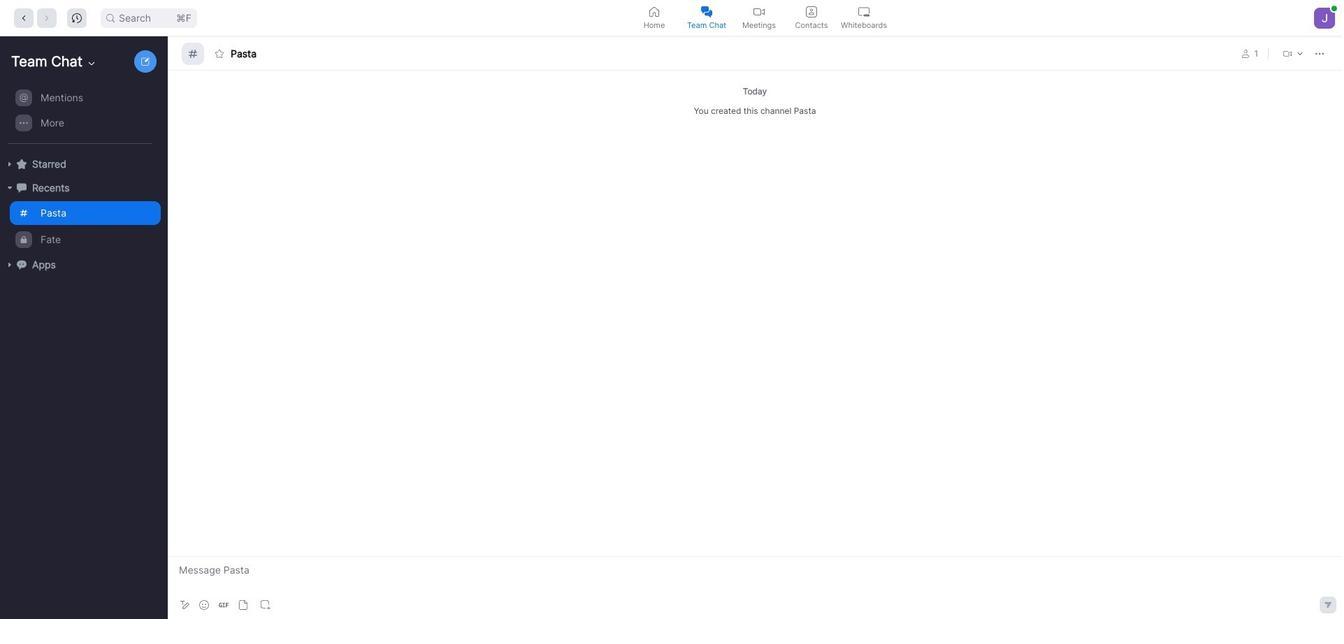 Task type: locate. For each thing, give the bounding box(es) containing it.
tree
[[0, 84, 165, 291]]

profile contact image
[[806, 6, 817, 17]]

team chat image
[[701, 6, 712, 17], [701, 6, 712, 17]]

ellipses horizontal image
[[1315, 49, 1324, 58]]

online image
[[1331, 5, 1337, 11], [1331, 5, 1337, 11]]

chevron left small image
[[19, 13, 29, 23]]

triangle right image for apps tree item
[[6, 261, 14, 269]]

recents group
[[0, 200, 161, 253]]

home small image
[[649, 6, 660, 17], [649, 6, 660, 17]]

star image up recents tree item
[[17, 159, 27, 169]]

profile image
[[1242, 49, 1250, 58], [1242, 49, 1250, 58]]

star image
[[215, 49, 224, 58], [17, 159, 27, 169]]

0 vertical spatial star image
[[215, 49, 224, 58]]

gif image
[[219, 600, 229, 610], [219, 600, 229, 610]]

tab list
[[628, 0, 890, 36]]

star image for the top star image
[[215, 49, 224, 58]]

star image
[[215, 49, 224, 58], [17, 159, 27, 169]]

0 horizontal spatial star image
[[17, 159, 27, 169]]

screenshot image
[[261, 600, 271, 610]]

1 vertical spatial star image
[[17, 159, 27, 169]]

triangle right image
[[6, 160, 14, 168], [6, 160, 14, 168], [6, 184, 14, 192], [6, 261, 14, 269], [6, 261, 14, 269]]

chatbot image
[[17, 260, 27, 270], [17, 260, 27, 270]]

star image inside tree item
[[17, 159, 27, 169]]

ellipses horizontal image
[[1315, 49, 1324, 58]]

emoji image
[[199, 600, 209, 610], [199, 600, 209, 610]]

chat image
[[17, 183, 27, 193], [17, 183, 27, 193]]

chevron down small image
[[86, 58, 97, 69], [86, 58, 97, 69]]

new image
[[141, 57, 150, 66], [141, 57, 150, 66]]

number italic image
[[189, 49, 197, 58]]

0 horizontal spatial star image
[[17, 159, 27, 169]]

star image right number italic icon
[[215, 49, 224, 58]]

triangle right image inside recents tree item
[[6, 184, 14, 192]]

0 vertical spatial star image
[[215, 49, 224, 58]]

1 horizontal spatial star image
[[215, 49, 224, 58]]

history image
[[72, 13, 82, 23]]

star image up recents tree item
[[17, 159, 27, 169]]

file image
[[238, 600, 248, 610], [238, 600, 248, 610]]

1 horizontal spatial star image
[[215, 49, 224, 58]]

star image right number italic icon
[[215, 49, 224, 58]]

profile contact image
[[806, 6, 817, 17]]

whiteboard small image
[[858, 6, 870, 17]]

video on image
[[754, 6, 765, 17], [1283, 49, 1292, 58], [1283, 49, 1292, 58]]

group
[[0, 85, 161, 144]]

format image
[[179, 600, 190, 611], [179, 600, 190, 611]]

more options for meeting, menu button, submenu image
[[1296, 49, 1304, 58], [1296, 49, 1304, 58]]



Task type: vqa. For each thing, say whether or not it's contained in the screenshot.
Search
no



Task type: describe. For each thing, give the bounding box(es) containing it.
whiteboard small image
[[858, 6, 870, 17]]

apps tree item
[[6, 253, 161, 277]]

triangle right image
[[6, 184, 14, 192]]

video on image
[[754, 6, 765, 17]]

triangle right image for starred tree item
[[6, 160, 14, 168]]

magnifier image
[[106, 14, 115, 22]]

starred tree item
[[6, 152, 161, 176]]

screenshot image
[[261, 600, 271, 610]]

star image for star image to the bottom
[[17, 159, 27, 169]]

recents tree item
[[6, 176, 161, 200]]

number italic image
[[189, 49, 197, 58]]

magnifier image
[[106, 14, 115, 22]]

triangle right image for recents tree item
[[6, 184, 14, 192]]

history image
[[72, 13, 82, 23]]

chevron left small image
[[19, 13, 29, 23]]

1 vertical spatial star image
[[17, 159, 27, 169]]



